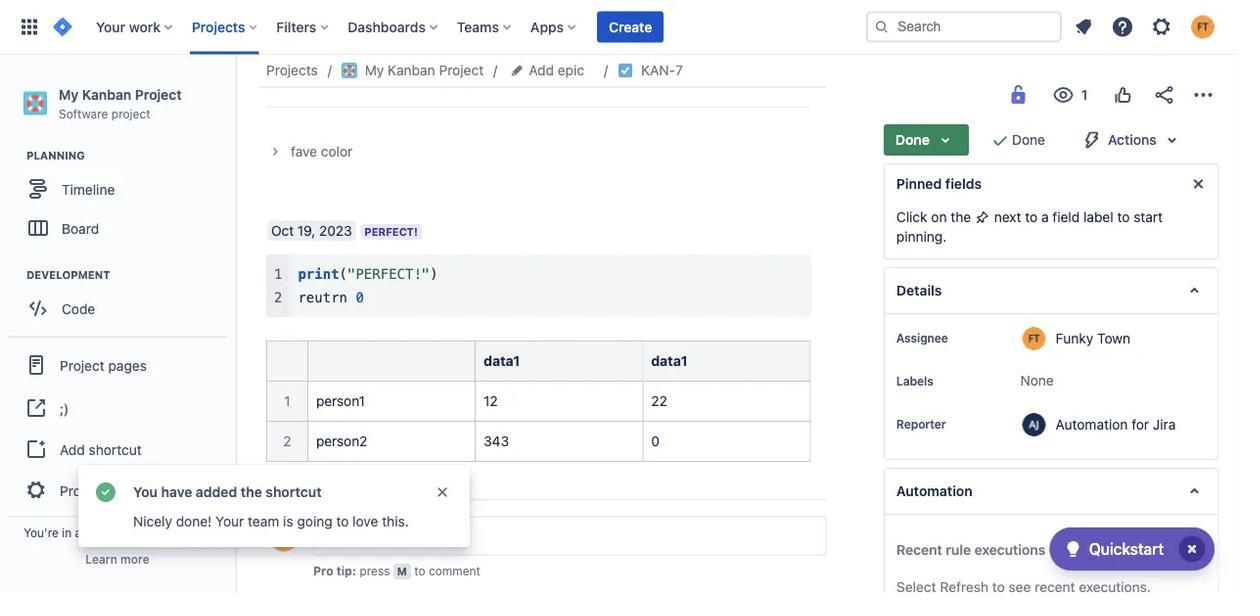 Task type: locate. For each thing, give the bounding box(es) containing it.
project
[[111, 107, 150, 120], [172, 526, 211, 539]]

1 vertical spatial my
[[59, 86, 79, 102]]

your inside popup button
[[96, 19, 125, 35]]

fields
[[945, 176, 981, 192]]

projects up sidebar navigation icon
[[192, 19, 245, 35]]

managed
[[118, 526, 169, 539]]

0 vertical spatial 0
[[356, 290, 364, 306]]

project settings
[[60, 482, 159, 499]]

data1 up 22
[[651, 354, 688, 370]]

2 done from the left
[[1012, 132, 1045, 148]]

0 horizontal spatial projects
[[192, 19, 245, 35]]

automation inside automation element
[[896, 483, 972, 499]]

labels pin to top image
[[937, 373, 953, 389]]

0 horizontal spatial kanban
[[82, 86, 131, 102]]

done up next
[[1012, 132, 1045, 148]]

kanban up software
[[82, 86, 131, 102]]

done up pinned
[[895, 132, 929, 148]]

1 horizontal spatial a
[[1041, 209, 1048, 225]]

you have added the shortcut
[[133, 484, 322, 500]]

perfect!
[[364, 226, 418, 239]]

create
[[609, 19, 652, 35]]

jira software image
[[51, 15, 74, 39], [51, 15, 74, 39]]

labels
[[896, 374, 933, 388]]

code
[[62, 300, 95, 316]]

projects for the projects dropdown button
[[192, 19, 245, 35]]

)
[[430, 266, 438, 283]]

Add a comment… field
[[313, 516, 827, 556]]

add inside popup button
[[529, 62, 554, 78]]

add for add shortcut
[[60, 441, 85, 457]]

1 vertical spatial is
[[283, 513, 293, 530]]

add shortcut
[[60, 441, 142, 457]]

you
[[133, 484, 158, 500]]

a right in
[[75, 526, 81, 539]]

first
[[769, 550, 795, 567]]

0 vertical spatial a
[[1041, 209, 1048, 225]]

search image
[[874, 19, 890, 35]]

1 vertical spatial kanban
[[82, 86, 131, 102]]

1 horizontal spatial 0
[[651, 434, 660, 450]]

newest first
[[717, 550, 795, 567]]

software
[[59, 107, 108, 120]]

to right the "m" on the bottom
[[414, 564, 425, 578]]

1 vertical spatial automation
[[896, 483, 972, 499]]

project up in
[[60, 482, 105, 499]]

project right it" at the left top of page
[[439, 62, 484, 78]]

kan-
[[641, 62, 676, 78]]

timeline link
[[10, 170, 225, 209]]

1 done from the left
[[895, 132, 929, 148]]

"when
[[284, 53, 323, 69]]

newest first button
[[705, 547, 827, 570]]

history
[[448, 550, 495, 567]]

add inside button
[[60, 441, 85, 457]]

1 horizontal spatial done
[[1012, 132, 1045, 148]]

my up software
[[59, 86, 79, 102]]

appswitcher icon image
[[18, 15, 41, 39]]

automation
[[1055, 416, 1128, 432], [896, 483, 972, 499]]

my for my kanban project software project
[[59, 86, 79, 102]]

pinned fields
[[896, 176, 981, 192]]

label
[[1083, 209, 1113, 225]]

shortcut
[[89, 441, 142, 457], [266, 484, 322, 500]]

more
[[121, 552, 149, 566]]

0 down the print ( "perfect!" ) at the left of the page
[[356, 290, 364, 306]]

development image
[[3, 264, 26, 287]]

0 horizontal spatial the
[[241, 484, 262, 500]]

done!
[[176, 513, 212, 530]]

automation element
[[883, 468, 1219, 515]]

teams
[[457, 19, 499, 35]]

;)
[[60, 400, 69, 416]]

2 data1 from the left
[[651, 354, 688, 370]]

your left work
[[96, 19, 125, 35]]

success image
[[94, 481, 117, 504]]

fave
[[291, 144, 317, 160]]

0 horizontal spatial your
[[96, 19, 125, 35]]

all button
[[317, 547, 345, 570]]

shortcut down ;) link
[[89, 441, 142, 457]]

1 vertical spatial a
[[75, 526, 81, 539]]

apps
[[531, 19, 564, 35]]

menu bar containing all
[[313, 547, 505, 570]]

0 horizontal spatial data1
[[484, 354, 520, 370]]

1 horizontal spatial kanban
[[388, 62, 435, 78]]

1 vertical spatial your
[[215, 513, 244, 530]]

settings image
[[1150, 15, 1174, 39]]

my
[[365, 62, 384, 78], [59, 86, 79, 102]]

press
[[360, 564, 390, 578]]

my right the my kanban project icon
[[365, 62, 384, 78]]

done image
[[988, 128, 1012, 152]]

quickstart button
[[1050, 528, 1215, 571]]

menu bar
[[313, 547, 505, 570]]

0 down 22
[[651, 434, 660, 450]]

data1
[[484, 354, 520, 370], [651, 354, 688, 370]]

0 horizontal spatial my
[[59, 86, 79, 102]]

your profile and settings image
[[1191, 15, 1215, 39]]

projects
[[192, 19, 245, 35], [266, 62, 318, 78]]

1 vertical spatial projects
[[266, 62, 318, 78]]

project down work
[[135, 86, 182, 102]]

the right on
[[950, 209, 971, 225]]

group
[[8, 336, 227, 518]]

1 horizontal spatial is
[[344, 53, 355, 69]]

0 vertical spatial my
[[365, 62, 384, 78]]

project right nicely
[[172, 526, 211, 539]]

is right team
[[283, 513, 293, 530]]

add epic button
[[507, 59, 590, 82]]

banner
[[0, 0, 1238, 55]]

to left love
[[336, 513, 349, 530]]

fave color
[[291, 144, 353, 160]]

0 vertical spatial add
[[529, 62, 554, 78]]

check image
[[1062, 537, 1085, 561]]

a for in
[[75, 526, 81, 539]]

1 horizontal spatial automation
[[1055, 416, 1128, 432]]

1 horizontal spatial my
[[365, 62, 384, 78]]

22
[[651, 394, 667, 410]]

the up team
[[241, 484, 262, 500]]

"perfect!"
[[348, 266, 430, 283]]

person1
[[316, 394, 365, 410]]

a inside next to a field label to start pinning.
[[1041, 209, 1048, 225]]

kanban inside my kanban project software project
[[82, 86, 131, 102]]

shortcut up "going"
[[266, 484, 322, 500]]

dashboards
[[348, 19, 426, 35]]

1 vertical spatial add
[[60, 441, 85, 457]]

data1 up 12
[[484, 354, 520, 370]]

kanban for my kanban project software project
[[82, 86, 131, 102]]

it"
[[416, 53, 430, 69]]

0 horizontal spatial shortcut
[[89, 441, 142, 457]]

shortcut inside "add shortcut" button
[[89, 441, 142, 457]]

0 horizontal spatial add
[[60, 441, 85, 457]]

reutrn 0
[[298, 290, 364, 306]]

0 horizontal spatial automation
[[896, 483, 972, 499]]

project right software
[[111, 107, 150, 120]]

create button
[[597, 11, 664, 43]]

lost,
[[358, 53, 385, 69]]

next to a field label to start pinning.
[[896, 209, 1163, 245]]

0 vertical spatial your
[[96, 19, 125, 35]]

help image
[[1111, 15, 1135, 39]]

automation for jira
[[1055, 416, 1176, 432]]

automation down reporter
[[896, 483, 972, 499]]

you're
[[24, 526, 59, 539]]

0 horizontal spatial a
[[75, 526, 81, 539]]

0 vertical spatial kanban
[[388, 62, 435, 78]]

kanban right lost,
[[388, 62, 435, 78]]

vote options: no one has voted for this issue yet. image
[[1111, 83, 1135, 107]]

notifications image
[[1072, 15, 1095, 39]]

fave color button
[[256, 133, 822, 172]]

assignee
[[896, 331, 948, 345]]

1 horizontal spatial add
[[529, 62, 554, 78]]

projects inside dropdown button
[[192, 19, 245, 35]]

0 vertical spatial automation
[[1055, 416, 1128, 432]]

development group
[[10, 267, 234, 334]]

my inside my kanban project software project
[[59, 86, 79, 102]]

0 horizontal spatial project
[[111, 107, 150, 120]]

dismiss image
[[435, 485, 450, 500]]

project left pages
[[60, 357, 105, 373]]

add left epic
[[529, 62, 554, 78]]

1 vertical spatial shortcut
[[266, 484, 322, 500]]

automation for automation
[[896, 483, 972, 499]]

dismiss quickstart image
[[1177, 534, 1208, 565]]

1 horizontal spatial data1
[[651, 354, 688, 370]]

settings
[[108, 482, 159, 499]]

0 vertical spatial project
[[111, 107, 150, 120]]

1 horizontal spatial the
[[950, 209, 971, 225]]

details
[[896, 282, 942, 299]]

field
[[1052, 209, 1080, 225]]

kan-7 link
[[641, 59, 683, 82]]

timeline
[[62, 181, 115, 197]]

done
[[895, 132, 929, 148], [1012, 132, 1045, 148]]

0 vertical spatial shortcut
[[89, 441, 142, 457]]

1 vertical spatial the
[[241, 484, 262, 500]]

add shortcut button
[[8, 430, 227, 469]]

0 vertical spatial is
[[344, 53, 355, 69]]

projects left all
[[266, 62, 318, 78]]

1 horizontal spatial your
[[215, 513, 244, 530]]

task image
[[618, 63, 633, 78]]

343
[[484, 434, 509, 450]]

project inside my kanban project software project
[[111, 107, 150, 120]]

filters button
[[271, 11, 336, 43]]

actions button
[[1068, 124, 1195, 156]]

work
[[129, 19, 161, 35]]

"when all is lost, find it"
[[284, 53, 430, 69]]

your down you have added the shortcut
[[215, 513, 244, 530]]

click on the
[[896, 209, 974, 225]]

0 horizontal spatial 0
[[356, 290, 364, 306]]

going
[[297, 513, 333, 530]]

a left field
[[1041, 209, 1048, 225]]

automation left "for"
[[1055, 416, 1128, 432]]

add down ;)
[[60, 441, 85, 457]]

1 horizontal spatial projects
[[266, 62, 318, 78]]

0 vertical spatial projects
[[192, 19, 245, 35]]

primary element
[[12, 0, 866, 54]]

1 vertical spatial project
[[172, 526, 211, 539]]

is right all
[[344, 53, 355, 69]]

0 horizontal spatial done
[[895, 132, 929, 148]]



Task type: vqa. For each thing, say whether or not it's contained in the screenshot.
Card
no



Task type: describe. For each thing, give the bounding box(es) containing it.
oct
[[271, 223, 294, 240]]

copy link to issue image
[[679, 62, 695, 77]]

show:
[[266, 550, 305, 567]]

team
[[248, 513, 279, 530]]

your work
[[96, 19, 161, 35]]

details element
[[883, 267, 1219, 314]]

reutrn
[[298, 290, 348, 306]]

my kanban project image
[[341, 63, 357, 78]]

tip:
[[336, 564, 356, 578]]

teams button
[[451, 11, 519, 43]]

nicely done! your team is going to love this.
[[133, 513, 409, 530]]

add for add epic
[[529, 62, 554, 78]]

1 data1 from the left
[[484, 354, 520, 370]]

project pages
[[60, 357, 147, 373]]

history button
[[442, 547, 501, 570]]

all
[[327, 53, 341, 69]]

actions image
[[1191, 83, 1215, 107]]

banner containing your work
[[0, 0, 1238, 55]]

for
[[1131, 416, 1149, 432]]

projects for projects 'link'
[[266, 62, 318, 78]]

pinned
[[896, 176, 942, 192]]

pro
[[313, 564, 333, 578]]

reporter
[[896, 417, 946, 431]]

profile image of funky town image
[[268, 520, 300, 552]]

7
[[676, 62, 683, 78]]

learn
[[85, 552, 117, 566]]

team-
[[85, 526, 118, 539]]

newest first image
[[799, 551, 815, 567]]

done button
[[883, 124, 969, 156]]

development
[[26, 269, 110, 282]]

1 horizontal spatial project
[[172, 526, 211, 539]]

learn more
[[85, 552, 149, 566]]

color
[[321, 144, 353, 160]]

comment
[[429, 564, 481, 578]]

my kanban project link
[[341, 59, 484, 82]]

planning
[[26, 149, 85, 162]]

jira
[[1153, 416, 1176, 432]]

2023
[[319, 223, 352, 240]]

share image
[[1152, 83, 1176, 107]]

comments
[[358, 550, 429, 567]]

learn more button
[[85, 551, 149, 567]]

planning image
[[3, 144, 26, 168]]

pinning.
[[896, 229, 946, 245]]

funky town
[[1055, 330, 1130, 346]]

town
[[1097, 330, 1130, 346]]

kanban for my kanban project
[[388, 62, 435, 78]]

added
[[196, 484, 237, 500]]

to right next
[[1025, 209, 1037, 225]]

my kanban project
[[365, 62, 484, 78]]

newest
[[717, 550, 766, 567]]

apps button
[[525, 11, 584, 43]]

love
[[353, 513, 378, 530]]

m
[[397, 565, 407, 578]]

Search field
[[866, 11, 1062, 43]]

group containing project pages
[[8, 336, 227, 518]]

expand content image
[[263, 141, 287, 164]]

(
[[339, 266, 348, 283]]

;) link
[[8, 387, 227, 430]]

project pages link
[[8, 344, 227, 387]]

hide message image
[[1186, 172, 1210, 196]]

project settings link
[[8, 469, 227, 512]]

comments button
[[353, 547, 435, 570]]

2
[[283, 434, 291, 450]]

my for my kanban project
[[365, 62, 384, 78]]

kan-7
[[641, 62, 683, 78]]

start
[[1133, 209, 1163, 225]]

board
[[62, 220, 99, 236]]

nicely
[[133, 513, 172, 530]]

1 vertical spatial 0
[[651, 434, 660, 450]]

automation for automation for jira
[[1055, 416, 1128, 432]]

0 vertical spatial the
[[950, 209, 971, 225]]

planning group
[[10, 148, 234, 254]]

pro tip: press m to comment
[[313, 564, 481, 578]]

12
[[484, 394, 498, 410]]

code link
[[10, 289, 225, 328]]

activity
[[266, 523, 316, 539]]

project inside my kanban project software project
[[135, 86, 182, 102]]

actions
[[1108, 132, 1156, 148]]

next
[[994, 209, 1021, 225]]

to left start
[[1117, 209, 1130, 225]]

1 horizontal spatial shortcut
[[266, 484, 322, 500]]

in
[[62, 526, 72, 539]]

person2
[[316, 434, 368, 450]]

projects link
[[266, 59, 318, 82]]

print
[[298, 266, 339, 283]]

pages
[[108, 357, 147, 373]]

done inside dropdown button
[[895, 132, 929, 148]]

1
[[284, 394, 290, 410]]

sidebar navigation image
[[213, 78, 256, 117]]

this.
[[382, 513, 409, 530]]

on
[[931, 209, 947, 225]]

projects button
[[186, 11, 265, 43]]

0 horizontal spatial is
[[283, 513, 293, 530]]

your work button
[[90, 11, 180, 43]]

print ( "perfect!" )
[[298, 266, 438, 283]]

add epic
[[529, 62, 584, 78]]

a for to
[[1041, 209, 1048, 225]]

19,
[[298, 223, 315, 240]]

filters
[[276, 19, 317, 35]]



